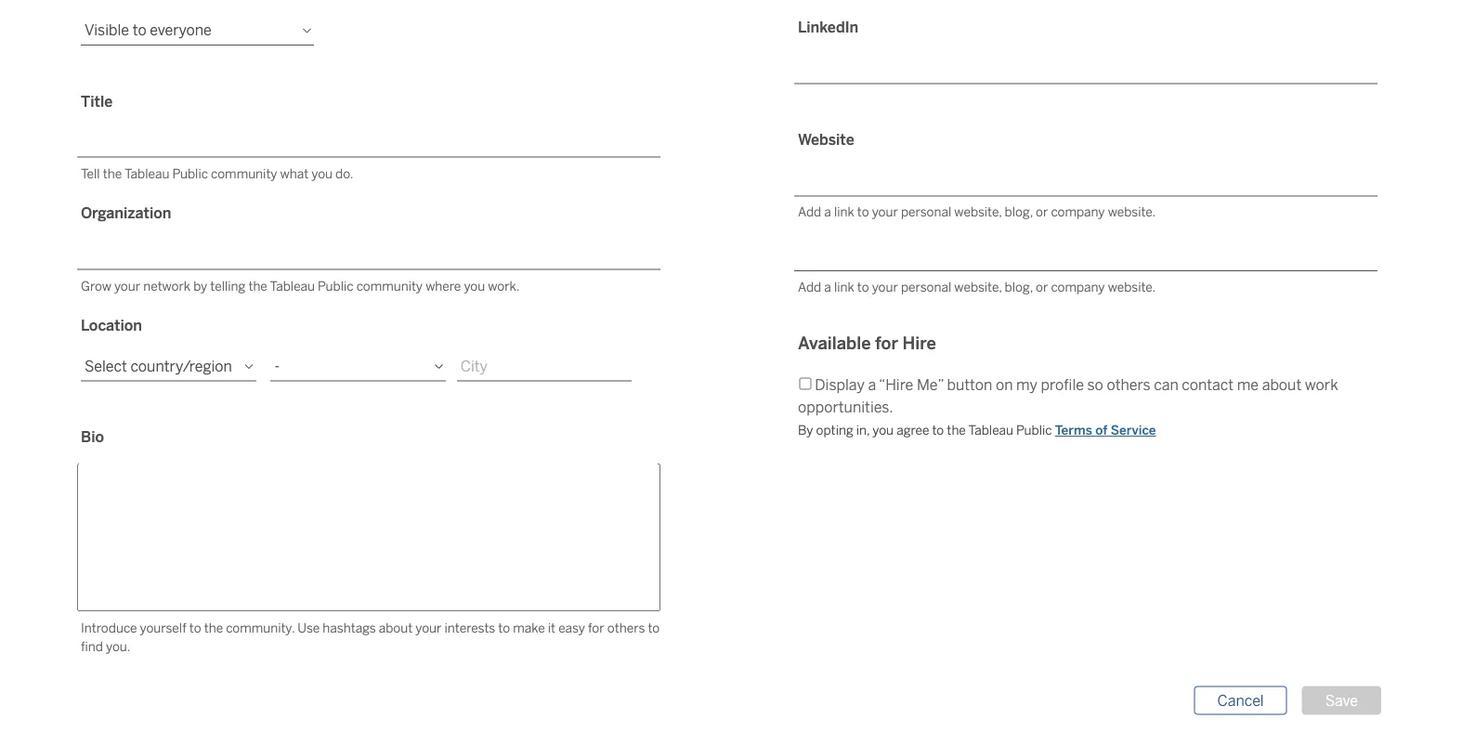 Task type: locate. For each thing, give the bounding box(es) containing it.
a
[[824, 204, 831, 220], [824, 280, 831, 295], [868, 376, 876, 393]]

title
[[81, 92, 113, 110]]

1 website, from the top
[[954, 204, 1002, 220]]

1 vertical spatial others
[[607, 620, 645, 635]]

you.
[[106, 639, 130, 654]]

1 vertical spatial personal
[[901, 280, 951, 295]]

personal
[[901, 204, 951, 220], [901, 280, 951, 295]]

tableau
[[124, 166, 169, 181], [270, 278, 315, 293], [968, 423, 1013, 438]]

workbook thumbnail image
[[82, 582, 391, 745], [412, 582, 721, 745]]

easy
[[558, 620, 585, 635]]

about
[[1262, 376, 1302, 393], [379, 620, 413, 635]]

1 workbook thumbnail image from the left
[[82, 582, 391, 745]]

2 horizontal spatial you
[[873, 423, 894, 438]]

2 vertical spatial you
[[873, 423, 894, 438]]

a left '"hire'
[[868, 376, 876, 393]]

website
[[798, 131, 854, 149]]

1 horizontal spatial workbook thumbnail image
[[412, 582, 721, 745]]

0 vertical spatial others
[[1107, 376, 1151, 393]]

save
[[1325, 692, 1358, 709]]

0 vertical spatial company
[[1051, 204, 1105, 220]]

0 vertical spatial website,
[[954, 204, 1002, 220]]

1 vertical spatial tableau
[[270, 278, 315, 293]]

opportunities.
[[798, 398, 893, 415]]

or down website2 field at the top of page
[[1036, 280, 1048, 295]]

grow your network by telling the tableau public community where you work.
[[81, 278, 520, 293]]

bio
[[81, 428, 104, 446]]

2 horizontal spatial tableau
[[968, 423, 1013, 438]]

website,
[[954, 204, 1002, 220], [954, 280, 1002, 295]]

organization
[[81, 205, 171, 222]]

schultz
[[174, 336, 320, 386]]

0 vertical spatial community
[[211, 166, 277, 181]]

company
[[1051, 204, 1105, 220], [1051, 280, 1105, 295]]

1 vertical spatial a
[[824, 280, 831, 295]]

for right easy
[[588, 620, 604, 635]]

terms
[[1055, 423, 1092, 438]]

your
[[872, 204, 898, 220], [114, 278, 140, 293], [872, 280, 898, 295], [416, 620, 442, 635]]

1 vertical spatial or
[[1036, 280, 1048, 295]]

of
[[1095, 423, 1108, 438]]

Display a "Hire Me" button on my profile so others can contact me about work opportunities. checkbox
[[799, 377, 812, 389]]

1 vertical spatial you
[[464, 278, 485, 293]]

you left do.
[[311, 166, 333, 181]]

find
[[81, 639, 103, 654]]

website. down add a link to your personal website, blog, or company website. field
[[1108, 204, 1156, 220]]

add a link to your personal website, blog, or company website.
[[798, 204, 1156, 220], [798, 280, 1156, 295]]

1 add from the top
[[798, 204, 821, 220]]

so
[[1087, 376, 1103, 393]]

community
[[211, 166, 277, 181], [356, 278, 423, 293]]

company down website2 field at the top of page
[[1051, 280, 1105, 295]]

link up available
[[834, 280, 854, 295]]

1 horizontal spatial for
[[875, 333, 898, 354]]

edit profile button
[[81, 412, 201, 441]]

0 vertical spatial add
[[798, 204, 821, 220]]

others inside display a "hire me" button on my profile so others can contact me about work opportunities.
[[1107, 376, 1151, 393]]

1 horizontal spatial about
[[1262, 376, 1302, 393]]

or down add a link to your personal website, blog, or company website. field
[[1036, 204, 1048, 220]]

work.
[[488, 278, 520, 293]]

by opting in, you agree to the tableau public terms of service
[[798, 423, 1156, 438]]

0 vertical spatial blog,
[[1005, 204, 1033, 220]]

add up available
[[798, 280, 821, 295]]

it
[[548, 620, 556, 635]]

1 vertical spatial website.
[[1108, 280, 1156, 295]]

1 vertical spatial public
[[318, 278, 354, 293]]

profile
[[1041, 376, 1084, 393]]

website. down website2 field at the top of page
[[1108, 280, 1156, 295]]

1 personal from the top
[[901, 204, 951, 220]]

save button
[[1302, 686, 1381, 715]]

to
[[857, 204, 869, 220], [857, 280, 869, 295], [932, 423, 944, 438], [189, 620, 201, 635], [498, 620, 510, 635], [648, 620, 660, 635]]

or
[[1036, 204, 1048, 220], [1036, 280, 1048, 295]]

2 vertical spatial public
[[1016, 423, 1052, 438]]

0 horizontal spatial others
[[607, 620, 645, 635]]

about right 'hashtags'
[[379, 620, 413, 635]]

0 vertical spatial public
[[172, 166, 208, 181]]

what
[[280, 166, 309, 181]]

1 vertical spatial about
[[379, 620, 413, 635]]

2 website, from the top
[[954, 280, 1002, 295]]

0 horizontal spatial you
[[311, 166, 333, 181]]

2 vertical spatial a
[[868, 376, 876, 393]]

add down website
[[798, 204, 821, 220]]

cancel button
[[1194, 686, 1287, 715]]

blog, down website2 field at the top of page
[[1005, 280, 1033, 295]]

0 vertical spatial add a link to your personal website, blog, or company website.
[[798, 204, 1156, 220]]

0 horizontal spatial for
[[588, 620, 604, 635]]

use
[[297, 620, 320, 635]]

the right agree
[[947, 423, 966, 438]]

hire
[[902, 333, 936, 354]]

you
[[311, 166, 333, 181], [464, 278, 485, 293], [873, 423, 894, 438]]

a up available
[[824, 280, 831, 295]]

telling
[[210, 278, 246, 293]]

others inside introduce yourself to the community. use hashtags about your interests to make it easy for others to find you.
[[607, 620, 645, 635]]

about right me
[[1262, 376, 1302, 393]]

blog,
[[1005, 204, 1033, 220], [1005, 280, 1033, 295]]

community down grow your network by telling the tableau public community where you work. field
[[356, 278, 423, 293]]

2 workbook thumbnail image from the left
[[412, 582, 721, 745]]

2 add from the top
[[798, 280, 821, 295]]

avatar image
[[81, 181, 229, 329]]

1 add a link to your personal website, blog, or company website. from the top
[[798, 204, 1156, 220]]

edit profile
[[104, 418, 177, 435]]

link
[[834, 204, 854, 220], [834, 280, 854, 295]]

1 link from the top
[[834, 204, 854, 220]]

1 vertical spatial add a link to your personal website, blog, or company website.
[[798, 280, 1156, 295]]

1 company from the top
[[1051, 204, 1105, 220]]

1 horizontal spatial community
[[356, 278, 423, 293]]

others
[[1107, 376, 1151, 393], [607, 620, 645, 635]]

public
[[172, 166, 208, 181], [318, 278, 354, 293], [1016, 423, 1052, 438]]

website.
[[1108, 204, 1156, 220], [1108, 280, 1156, 295]]

tableau down on
[[968, 423, 1013, 438]]

0 vertical spatial personal
[[901, 204, 951, 220]]

introduce yourself to the community. use hashtags about your interests to make it easy for others to find you.
[[81, 620, 660, 654]]

City field
[[457, 352, 632, 381]]

0 vertical spatial website.
[[1108, 204, 1156, 220]]

0 horizontal spatial about
[[379, 620, 413, 635]]

"hire
[[879, 376, 913, 393]]

1 horizontal spatial others
[[1107, 376, 1151, 393]]

0 vertical spatial about
[[1262, 376, 1302, 393]]

company down add a link to your personal website, blog, or company website. field
[[1051, 204, 1105, 220]]

linkedin
[[798, 19, 859, 36]]

0 horizontal spatial workbook thumbnail image
[[82, 582, 391, 745]]

1 vertical spatial community
[[356, 278, 423, 293]]

for
[[875, 333, 898, 354], [588, 620, 604, 635]]

1 horizontal spatial public
[[318, 278, 354, 293]]

you left work.
[[464, 278, 485, 293]]

2 personal from the top
[[901, 280, 951, 295]]

others right so
[[1107, 376, 1151, 393]]

blog, down add a link to your personal website, blog, or company website. field
[[1005, 204, 1033, 220]]

interests
[[445, 620, 495, 635]]

add
[[798, 204, 821, 220], [798, 280, 821, 295]]

community.
[[226, 620, 295, 635]]

1 vertical spatial add
[[798, 280, 821, 295]]

2 vertical spatial tableau
[[968, 423, 1013, 438]]

you right the in,
[[873, 423, 894, 438]]

1 vertical spatial for
[[588, 620, 604, 635]]

0 vertical spatial tableau
[[124, 166, 169, 181]]

1 vertical spatial blog,
[[1005, 280, 1033, 295]]

others right easy
[[607, 620, 645, 635]]

the left community.
[[204, 620, 223, 635]]

LinkedIn field
[[794, 54, 1378, 84]]

for inside introduce yourself to the community. use hashtags about your interests to make it easy for others to find you.
[[588, 620, 604, 635]]

0 vertical spatial you
[[311, 166, 333, 181]]

yourself
[[140, 620, 186, 635]]

0 vertical spatial link
[[834, 204, 854, 220]]

link down website
[[834, 204, 854, 220]]

0 horizontal spatial tableau
[[124, 166, 169, 181]]

0 vertical spatial a
[[824, 204, 831, 220]]

me"
[[917, 376, 944, 393]]

for left hire
[[875, 333, 898, 354]]

community left what
[[211, 166, 277, 181]]

a down website
[[824, 204, 831, 220]]

1 vertical spatial company
[[1051, 280, 1105, 295]]

1 vertical spatial link
[[834, 280, 854, 295]]

1 vertical spatial website,
[[954, 280, 1002, 295]]

tableau up organization
[[124, 166, 169, 181]]

hashtags
[[323, 620, 376, 635]]

cancel
[[1217, 692, 1264, 709]]

tableau right telling
[[270, 278, 315, 293]]

Add a link to your personal website, blog, or company website. field
[[794, 166, 1378, 196]]

0 vertical spatial or
[[1036, 204, 1048, 220]]

the
[[103, 166, 122, 181], [248, 278, 267, 293], [947, 423, 966, 438], [204, 620, 223, 635]]



Task type: vqa. For each thing, say whether or not it's contained in the screenshot.
1st or
yes



Task type: describe. For each thing, give the bounding box(es) containing it.
Tell the Tableau Public community what you do. field
[[77, 127, 660, 158]]

0 horizontal spatial community
[[211, 166, 277, 181]]

1 website. from the top
[[1108, 204, 1156, 220]]

0 horizontal spatial public
[[172, 166, 208, 181]]

where
[[426, 278, 461, 293]]

logo image
[[45, 44, 182, 68]]

display
[[815, 376, 865, 393]]

in,
[[856, 423, 870, 438]]

2 website. from the top
[[1108, 280, 1156, 295]]

terms of service link
[[1055, 423, 1156, 438]]

by
[[798, 423, 813, 438]]

Introduce yourself to the community. Use hashtags about your interests to make it easy for others to find you. text field
[[77, 463, 660, 612]]

tell
[[81, 166, 100, 181]]

2 blog, from the top
[[1005, 280, 1033, 295]]

about inside display a "hire me" button on my profile so others can contact me about work opportunities.
[[1262, 376, 1302, 393]]

Grow your network by telling the Tableau Public community where you work. field
[[77, 239, 660, 270]]

by
[[193, 278, 207, 293]]

contact
[[1182, 376, 1234, 393]]

my
[[1016, 376, 1038, 393]]

button
[[947, 376, 992, 393]]

Add a link to your personal website, blog, or company website. field
[[794, 241, 1378, 271]]

grow
[[81, 278, 111, 293]]

network
[[143, 278, 191, 293]]

2 link from the top
[[834, 280, 854, 295]]

agree
[[897, 423, 929, 438]]

2 company from the top
[[1051, 280, 1105, 295]]

the inside introduce yourself to the community. use hashtags about your interests to make it easy for others to find you.
[[204, 620, 223, 635]]

available
[[798, 333, 871, 354]]

can
[[1154, 376, 1179, 393]]

display a "hire me" button on my profile so others can contact me about work opportunities.
[[798, 376, 1338, 415]]

on
[[996, 376, 1013, 393]]

work
[[1305, 376, 1338, 393]]

1 horizontal spatial you
[[464, 278, 485, 293]]

the right tell
[[103, 166, 122, 181]]

1 horizontal spatial tableau
[[270, 278, 315, 293]]

2 add a link to your personal website, blog, or company website. from the top
[[798, 280, 1156, 295]]

1 blog, from the top
[[1005, 204, 1033, 220]]

location
[[81, 317, 142, 334]]

me
[[1237, 376, 1259, 393]]

a inside display a "hire me" button on my profile so others can contact me about work opportunities.
[[868, 376, 876, 393]]

0 vertical spatial for
[[875, 333, 898, 354]]

make
[[513, 620, 545, 635]]

introduce
[[81, 620, 137, 635]]

1 or from the top
[[1036, 204, 1048, 220]]

profile
[[134, 418, 177, 435]]

available for hire
[[798, 333, 936, 354]]

tara
[[81, 336, 164, 386]]

opting
[[816, 423, 853, 438]]

do.
[[335, 166, 353, 181]]

tell the tableau public community what you do.
[[81, 166, 353, 181]]

your inside introduce yourself to the community. use hashtags about your interests to make it easy for others to find you.
[[416, 620, 442, 635]]

about inside introduce yourself to the community. use hashtags about your interests to make it easy for others to find you.
[[379, 620, 413, 635]]

2 or from the top
[[1036, 280, 1048, 295]]

service
[[1111, 423, 1156, 438]]

tara schultz
[[81, 336, 320, 386]]

2 horizontal spatial public
[[1016, 423, 1052, 438]]

the right telling
[[248, 278, 267, 293]]

edit
[[104, 418, 130, 435]]



